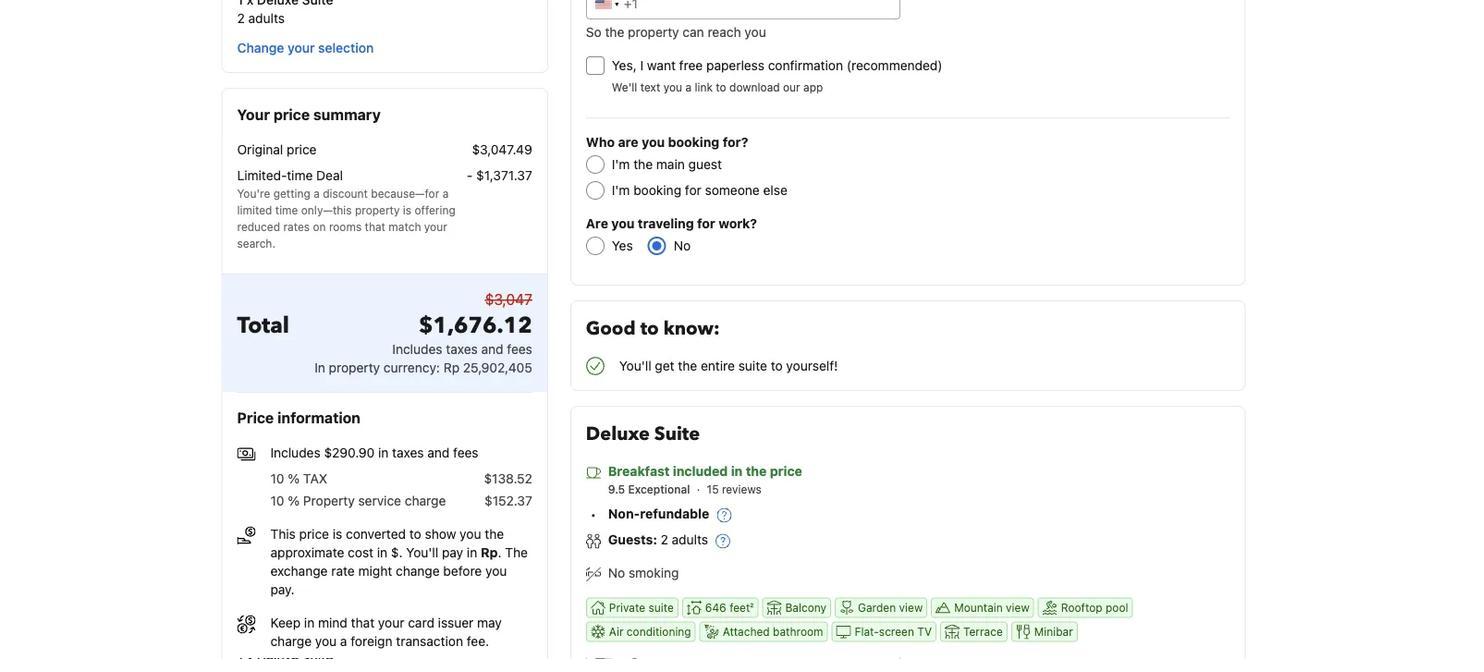 Task type: describe. For each thing, give the bounding box(es) containing it.
search.
[[237, 237, 276, 250]]

screen
[[879, 626, 914, 639]]

price information
[[237, 409, 361, 427]]

-
[[467, 168, 473, 183]]

15
[[707, 483, 719, 496]]

pool
[[1106, 601, 1128, 614]]

are you traveling for work? element
[[571, 215, 1230, 255]]

rooftop
[[1061, 601, 1103, 614]]

limited-
[[237, 168, 287, 183]]

scored 9.5 element
[[608, 483, 628, 496]]

reduced
[[237, 220, 280, 233]]

$152.37
[[485, 493, 532, 509]]

you'll inside this price is converted to show you the approximate cost in $. you'll pay in
[[406, 545, 438, 560]]

taxes inside includes taxes and fees in property currency: rp 25,902,405
[[446, 342, 478, 357]]

price for original price
[[287, 142, 317, 157]]

i'm booking for someone else
[[612, 183, 788, 198]]

guests:
[[608, 532, 657, 547]]

charge inside keep in mind that your card issuer may charge you a foreign transaction fee.
[[270, 634, 312, 649]]

air
[[609, 626, 624, 639]]

1 vertical spatial and
[[427, 445, 450, 460]]

yes, i want free paperless confirmation (recommended) we'll text you a link to download our app
[[612, 58, 943, 93]]

on
[[313, 220, 326, 233]]

we'll
[[612, 80, 637, 93]]

good
[[586, 316, 636, 342]]

included
[[673, 464, 728, 479]]

1 vertical spatial booking
[[634, 183, 682, 198]]

rp
[[481, 545, 498, 560]]

is inside this price is converted to show you the approximate cost in $. you'll pay in
[[333, 527, 342, 542]]

traveling
[[638, 216, 694, 231]]

your
[[237, 106, 270, 123]]

link
[[695, 80, 713, 93]]

non-refundable
[[608, 506, 710, 521]]

includes for taxes
[[392, 342, 442, 357]]

mind
[[318, 615, 347, 631]]

minibar
[[1034, 626, 1073, 639]]

limited-time deal you're getting a discount because—for a limited time only—this property is offering reduced rates on rooms that match your search.
[[237, 168, 456, 250]]

in right $290.90
[[378, 445, 389, 460]]

free
[[679, 58, 703, 73]]

a inside keep in mind that your card issuer may charge you a foreign transaction fee.
[[340, 634, 347, 649]]

currency:
[[384, 360, 440, 375]]

can
[[683, 25, 704, 40]]

private
[[609, 601, 645, 614]]

to inside 'yes, i want free paperless confirmation (recommended) we'll text you a link to download our app'
[[716, 80, 726, 93]]

deluxe
[[586, 422, 650, 447]]

in left "rp"
[[467, 545, 477, 560]]

10 for 10 % tax
[[270, 471, 284, 486]]

10 % property service charge
[[270, 493, 446, 509]]

for?
[[723, 135, 748, 150]]

includes $290.90 in taxes and fees
[[270, 445, 479, 460]]

rooms
[[329, 220, 362, 233]]

confirmation
[[768, 58, 843, 73]]

fee.
[[467, 634, 489, 649]]

else
[[763, 183, 788, 198]]

entire
[[701, 358, 735, 374]]

646
[[705, 601, 727, 614]]

someone
[[705, 183, 760, 198]]

this
[[270, 527, 296, 542]]

0 vertical spatial adults
[[248, 11, 285, 26]]

0 vertical spatial for
[[685, 183, 702, 198]]

information
[[277, 409, 361, 427]]

this price is converted to show you the approximate cost in $. you'll pay in
[[270, 527, 504, 560]]

1 horizontal spatial suite
[[738, 358, 767, 374]]

yourself!
[[786, 358, 838, 374]]

in left $.
[[377, 545, 388, 560]]

$3,047 $1,676.12
[[419, 291, 532, 341]]

your price summary
[[237, 106, 381, 123]]

0 vertical spatial booking
[[668, 135, 720, 150]]

in
[[315, 360, 325, 375]]

a up only—this
[[314, 187, 320, 200]]

you're
[[237, 187, 270, 200]]

the right so
[[605, 25, 624, 40]]

mountain
[[954, 601, 1003, 614]]

the right get
[[678, 358, 697, 374]]

tv
[[917, 626, 932, 639]]

10 for 10 % property service charge
[[270, 493, 284, 509]]

total
[[237, 310, 289, 341]]

$3,047
[[485, 291, 532, 308]]

you inside 'yes, i want free paperless confirmation (recommended) we'll text you a link to download our app'
[[664, 80, 682, 93]]

converted
[[346, 527, 406, 542]]

in inside keep in mind that your card issuer may charge you a foreign transaction fee.
[[304, 615, 315, 631]]

price right included
[[770, 464, 802, 479]]

know:
[[664, 316, 720, 342]]

deal
[[316, 168, 343, 183]]

0 vertical spatial 2
[[237, 11, 245, 26]]

download
[[730, 80, 780, 93]]

9.5
[[608, 483, 628, 496]]

$.
[[391, 545, 403, 560]]

attached
[[723, 626, 770, 639]]

•
[[590, 507, 596, 522]]

1 vertical spatial fees
[[453, 445, 479, 460]]

might
[[358, 564, 392, 579]]

$290.90
[[324, 445, 375, 460]]

are you traveling for work?
[[586, 216, 757, 231]]

change your selection
[[237, 40, 374, 55]]

no for no smoking
[[608, 565, 625, 581]]

want
[[647, 58, 676, 73]]

pay.
[[270, 582, 295, 597]]

flat-
[[855, 626, 879, 639]]

2 adults
[[237, 11, 285, 26]]

you up yes
[[612, 216, 635, 231]]

0 vertical spatial your
[[288, 40, 315, 55]]

foreign
[[351, 634, 393, 649]]

1 horizontal spatial charge
[[405, 493, 446, 509]]

discount
[[323, 187, 368, 200]]

rp 25,902,405
[[444, 360, 532, 375]]

a inside 'yes, i want free paperless confirmation (recommended) we'll text you a link to download our app'
[[685, 80, 692, 93]]

15 reviews
[[704, 483, 762, 496]]

show
[[425, 527, 456, 542]]

1 vertical spatial time
[[275, 203, 298, 216]]

guests: 2 adults
[[608, 532, 708, 547]]

get
[[655, 358, 675, 374]]



Task type: vqa. For each thing, say whether or not it's contained in the screenshot.
the bottom I'm
yes



Task type: locate. For each thing, give the bounding box(es) containing it.
breakfast included in the price
[[608, 464, 802, 479]]

1 vertical spatial taxes
[[392, 445, 424, 460]]

is down because—for on the top left
[[403, 203, 412, 216]]

suite right entire
[[738, 358, 767, 374]]

for left work?
[[697, 216, 715, 231]]

no inside "are you traveling for work?" element
[[674, 238, 691, 253]]

no down are you traveling for work?
[[674, 238, 691, 253]]

view right mountain
[[1006, 601, 1030, 614]]

booking down i'm the main guest
[[634, 183, 682, 198]]

price for this price is converted to show you the approximate cost in $. you'll pay in
[[299, 527, 329, 542]]

property inside includes taxes and fees in property currency: rp 25,902,405
[[329, 360, 380, 375]]

because—for
[[371, 187, 439, 200]]

transaction
[[396, 634, 463, 649]]

who are you booking for?
[[586, 135, 748, 150]]

2 10 from the top
[[270, 493, 284, 509]]

that inside keep in mind that your card issuer may charge you a foreign transaction fee.
[[351, 615, 375, 631]]

change your selection link
[[230, 31, 381, 65]]

property right in
[[329, 360, 380, 375]]

% for property
[[288, 493, 300, 509]]

you right text
[[664, 80, 682, 93]]

2 i'm from the top
[[612, 183, 630, 198]]

.
[[498, 545, 502, 560]]

1 vertical spatial for
[[697, 216, 715, 231]]

646 feet²
[[705, 601, 754, 614]]

is
[[403, 203, 412, 216], [333, 527, 342, 542]]

to left yourself!
[[771, 358, 783, 374]]

0 vertical spatial i'm
[[612, 157, 630, 172]]

1 i'm from the top
[[612, 157, 630, 172]]

1 vertical spatial adults
[[672, 532, 708, 547]]

to left show
[[409, 527, 421, 542]]

1 horizontal spatial adults
[[672, 532, 708, 547]]

good to know:
[[586, 316, 720, 342]]

you down +1 text box
[[745, 25, 766, 40]]

1 vertical spatial i'm
[[612, 183, 630, 198]]

for down guest
[[685, 183, 702, 198]]

1 horizontal spatial taxes
[[446, 342, 478, 357]]

1 10 from the top
[[270, 471, 284, 486]]

2 % from the top
[[288, 493, 300, 509]]

terrace
[[963, 626, 1003, 639]]

you inside keep in mind that your card issuer may charge you a foreign transaction fee.
[[315, 634, 337, 649]]

the
[[505, 545, 528, 560]]

refundable
[[640, 506, 710, 521]]

reviews
[[722, 483, 762, 496]]

keep
[[270, 615, 301, 631]]

pay
[[442, 545, 463, 560]]

1 vertical spatial property
[[355, 203, 400, 216]]

rate
[[331, 564, 355, 579]]

a left link
[[685, 80, 692, 93]]

you inside '. the exchange rate might change before you pay.'
[[485, 564, 507, 579]]

includes up the 10 % tax
[[270, 445, 321, 460]]

0 vertical spatial no
[[674, 238, 691, 253]]

0 vertical spatial fees
[[507, 342, 532, 357]]

to inside this price is converted to show you the approximate cost in $. you'll pay in
[[409, 527, 421, 542]]

and up show
[[427, 445, 450, 460]]

air conditioning
[[609, 626, 691, 639]]

0 horizontal spatial charge
[[270, 634, 312, 649]]

1 horizontal spatial includes
[[392, 342, 442, 357]]

time down getting in the top left of the page
[[275, 203, 298, 216]]

no
[[674, 238, 691, 253], [608, 565, 625, 581]]

you down mind
[[315, 634, 337, 649]]

the down are
[[634, 157, 653, 172]]

non-
[[608, 506, 640, 521]]

10 % tax
[[270, 471, 327, 486]]

your inside keep in mind that your card issuer may charge you a foreign transaction fee.
[[378, 615, 404, 631]]

view up tv
[[899, 601, 923, 614]]

that inside limited-time deal you're getting a discount because—for a limited time only—this property is offering reduced rates on rooms that match your search.
[[365, 220, 386, 233]]

the inside who are you booking for? element
[[634, 157, 653, 172]]

tax
[[303, 471, 327, 486]]

you down .
[[485, 564, 507, 579]]

- $1,371.37
[[467, 168, 532, 183]]

the up "rp"
[[485, 527, 504, 542]]

breakfast
[[608, 464, 670, 479]]

our
[[783, 80, 800, 93]]

yes,
[[612, 58, 637, 73]]

a down mind
[[340, 634, 347, 649]]

the up reviews at the bottom
[[746, 464, 767, 479]]

conditioning
[[627, 626, 691, 639]]

10 down the 10 % tax
[[270, 493, 284, 509]]

property inside limited-time deal you're getting a discount because—for a limited time only—this property is offering reduced rates on rooms that match your search.
[[355, 203, 400, 216]]

suite up conditioning
[[648, 601, 674, 614]]

app
[[804, 80, 823, 93]]

% down the 10 % tax
[[288, 493, 300, 509]]

property up want
[[628, 25, 679, 40]]

who
[[586, 135, 615, 150]]

summary
[[313, 106, 381, 123]]

1 vertical spatial 2
[[661, 532, 668, 547]]

1 horizontal spatial fees
[[507, 342, 532, 357]]

a up offering
[[443, 187, 449, 200]]

you up pay
[[460, 527, 481, 542]]

0 vertical spatial you'll
[[619, 358, 651, 374]]

are
[[586, 216, 608, 231]]

fees up rp 25,902,405
[[507, 342, 532, 357]]

0 vertical spatial charge
[[405, 493, 446, 509]]

and inside includes taxes and fees in property currency: rp 25,902,405
[[481, 342, 503, 357]]

0 vertical spatial that
[[365, 220, 386, 233]]

who are you booking for? element
[[586, 133, 1230, 200]]

time up getting in the top left of the page
[[287, 168, 313, 183]]

to right link
[[716, 80, 726, 93]]

0 horizontal spatial is
[[333, 527, 342, 542]]

to
[[716, 80, 726, 93], [640, 316, 659, 342], [771, 358, 783, 374], [409, 527, 421, 542]]

1 horizontal spatial is
[[403, 203, 412, 216]]

guest
[[688, 157, 722, 172]]

in left mind
[[304, 615, 315, 631]]

your inside limited-time deal you're getting a discount because—for a limited time only—this property is offering reduced rates on rooms that match your search.
[[424, 220, 447, 233]]

text
[[640, 80, 660, 93]]

1 vertical spatial that
[[351, 615, 375, 631]]

i'm for i'm booking for someone else
[[612, 183, 630, 198]]

includes
[[392, 342, 442, 357], [270, 445, 321, 460]]

includes for $290.90
[[270, 445, 321, 460]]

your up foreign on the left
[[378, 615, 404, 631]]

no for no
[[674, 238, 691, 253]]

the inside this price is converted to show you the approximate cost in $. you'll pay in
[[485, 527, 504, 542]]

match
[[389, 220, 421, 233]]

view for mountain view
[[1006, 601, 1030, 614]]

rooftop pool
[[1061, 601, 1128, 614]]

1 horizontal spatial you'll
[[619, 358, 651, 374]]

no up private at the bottom left of page
[[608, 565, 625, 581]]

offering
[[415, 203, 456, 216]]

charge
[[405, 493, 446, 509], [270, 634, 312, 649]]

bathroom
[[773, 626, 823, 639]]

1 horizontal spatial 2
[[661, 532, 668, 547]]

0 horizontal spatial taxes
[[392, 445, 424, 460]]

price for your price summary
[[273, 106, 310, 123]]

0 horizontal spatial fees
[[453, 445, 479, 460]]

2 horizontal spatial your
[[424, 220, 447, 233]]

you'll left get
[[619, 358, 651, 374]]

paperless
[[706, 58, 765, 73]]

1 view from the left
[[899, 601, 923, 614]]

main
[[656, 157, 685, 172]]

0 horizontal spatial and
[[427, 445, 450, 460]]

booking up guest
[[668, 135, 720, 150]]

your down offering
[[424, 220, 447, 233]]

a
[[685, 80, 692, 93], [314, 187, 320, 200], [443, 187, 449, 200], [340, 634, 347, 649]]

includes up currency:
[[392, 342, 442, 357]]

flat-screen tv
[[855, 626, 932, 639]]

+1 text field
[[586, 0, 901, 19]]

you'll get the entire suite to yourself!
[[619, 358, 838, 374]]

you right are
[[642, 135, 665, 150]]

original price
[[237, 142, 317, 157]]

0 horizontal spatial view
[[899, 601, 923, 614]]

price inside this price is converted to show you the approximate cost in $. you'll pay in
[[299, 527, 329, 542]]

2 vertical spatial property
[[329, 360, 380, 375]]

0 vertical spatial %
[[288, 471, 300, 486]]

1 horizontal spatial and
[[481, 342, 503, 357]]

0 vertical spatial 10
[[270, 471, 284, 486]]

2 up "change"
[[237, 11, 245, 26]]

approximate
[[270, 545, 344, 560]]

taxes down $1,676.12 on the left of page
[[446, 342, 478, 357]]

2 view from the left
[[1006, 601, 1030, 614]]

yes
[[612, 238, 633, 253]]

charge up show
[[405, 493, 446, 509]]

0 horizontal spatial suite
[[648, 601, 674, 614]]

fees up show
[[453, 445, 479, 460]]

change
[[237, 40, 284, 55]]

1 vertical spatial includes
[[270, 445, 321, 460]]

% for tax
[[288, 471, 300, 486]]

0 vertical spatial and
[[481, 342, 503, 357]]

you'll up change
[[406, 545, 438, 560]]

0 horizontal spatial 2
[[237, 11, 245, 26]]

1 vertical spatial charge
[[270, 634, 312, 649]]

1 vertical spatial you'll
[[406, 545, 438, 560]]

10
[[270, 471, 284, 486], [270, 493, 284, 509]]

your right "change"
[[288, 40, 315, 55]]

that left match
[[365, 220, 386, 233]]

0 vertical spatial suite
[[738, 358, 767, 374]]

rates
[[283, 220, 310, 233]]

that up foreign on the left
[[351, 615, 375, 631]]

1 horizontal spatial your
[[378, 615, 404, 631]]

0 horizontal spatial you'll
[[406, 545, 438, 560]]

1 % from the top
[[288, 471, 300, 486]]

1 vertical spatial suite
[[648, 601, 674, 614]]

getting
[[273, 187, 310, 200]]

1 vertical spatial %
[[288, 493, 300, 509]]

0 vertical spatial time
[[287, 168, 313, 183]]

adults up "change"
[[248, 11, 285, 26]]

may
[[477, 615, 502, 631]]

1 horizontal spatial view
[[1006, 601, 1030, 614]]

is inside limited-time deal you're getting a discount because—for a limited time only—this property is offering reduced rates on rooms that match your search.
[[403, 203, 412, 216]]

i'm for i'm the main guest
[[612, 157, 630, 172]]

0 vertical spatial taxes
[[446, 342, 478, 357]]

0 horizontal spatial no
[[608, 565, 625, 581]]

work?
[[719, 216, 757, 231]]

service
[[358, 493, 401, 509]]

are
[[618, 135, 639, 150]]

in up the 15 reviews on the bottom
[[731, 464, 743, 479]]

fees inside includes taxes and fees in property currency: rp 25,902,405
[[507, 342, 532, 357]]

time
[[287, 168, 313, 183], [275, 203, 298, 216]]

0 horizontal spatial your
[[288, 40, 315, 55]]

selection
[[318, 40, 374, 55]]

2 vertical spatial your
[[378, 615, 404, 631]]

exchange
[[270, 564, 328, 579]]

price
[[237, 409, 274, 427]]

view for garden view
[[899, 601, 923, 614]]

price down your price summary
[[287, 142, 317, 157]]

taxes
[[446, 342, 478, 357], [392, 445, 424, 460]]

property
[[628, 25, 679, 40], [355, 203, 400, 216], [329, 360, 380, 375]]

1 vertical spatial 10
[[270, 493, 284, 509]]

and up rp 25,902,405
[[481, 342, 503, 357]]

% left tax
[[288, 471, 300, 486]]

0 horizontal spatial adults
[[248, 11, 285, 26]]

price up original price
[[273, 106, 310, 123]]

0 horizontal spatial includes
[[270, 445, 321, 460]]

exceptional
[[628, 483, 693, 496]]

0 vertical spatial is
[[403, 203, 412, 216]]

charge down keep
[[270, 634, 312, 649]]

taxes up service
[[392, 445, 424, 460]]

only—this
[[301, 203, 352, 216]]

0 vertical spatial property
[[628, 25, 679, 40]]

(recommended)
[[847, 58, 943, 73]]

1 vertical spatial is
[[333, 527, 342, 542]]

adults down refundable
[[672, 532, 708, 547]]

cost
[[348, 545, 374, 560]]

so
[[586, 25, 602, 40]]

garden view
[[858, 601, 923, 614]]

$1,676.12
[[419, 310, 532, 341]]

1 horizontal spatial no
[[674, 238, 691, 253]]

feet²
[[730, 601, 754, 614]]

booking
[[668, 135, 720, 150], [634, 183, 682, 198]]

2 down 'non-refundable'
[[661, 532, 668, 547]]

1 vertical spatial no
[[608, 565, 625, 581]]

10 left tax
[[270, 471, 284, 486]]

includes inside includes taxes and fees in property currency: rp 25,902,405
[[392, 342, 442, 357]]

is down the property
[[333, 527, 342, 542]]

to right good
[[640, 316, 659, 342]]

1 vertical spatial your
[[424, 220, 447, 233]]

property up match
[[355, 203, 400, 216]]

i'm the main guest
[[612, 157, 722, 172]]

0 vertical spatial includes
[[392, 342, 442, 357]]

price up approximate
[[299, 527, 329, 542]]

you inside this price is converted to show you the approximate cost in $. you'll pay in
[[460, 527, 481, 542]]



